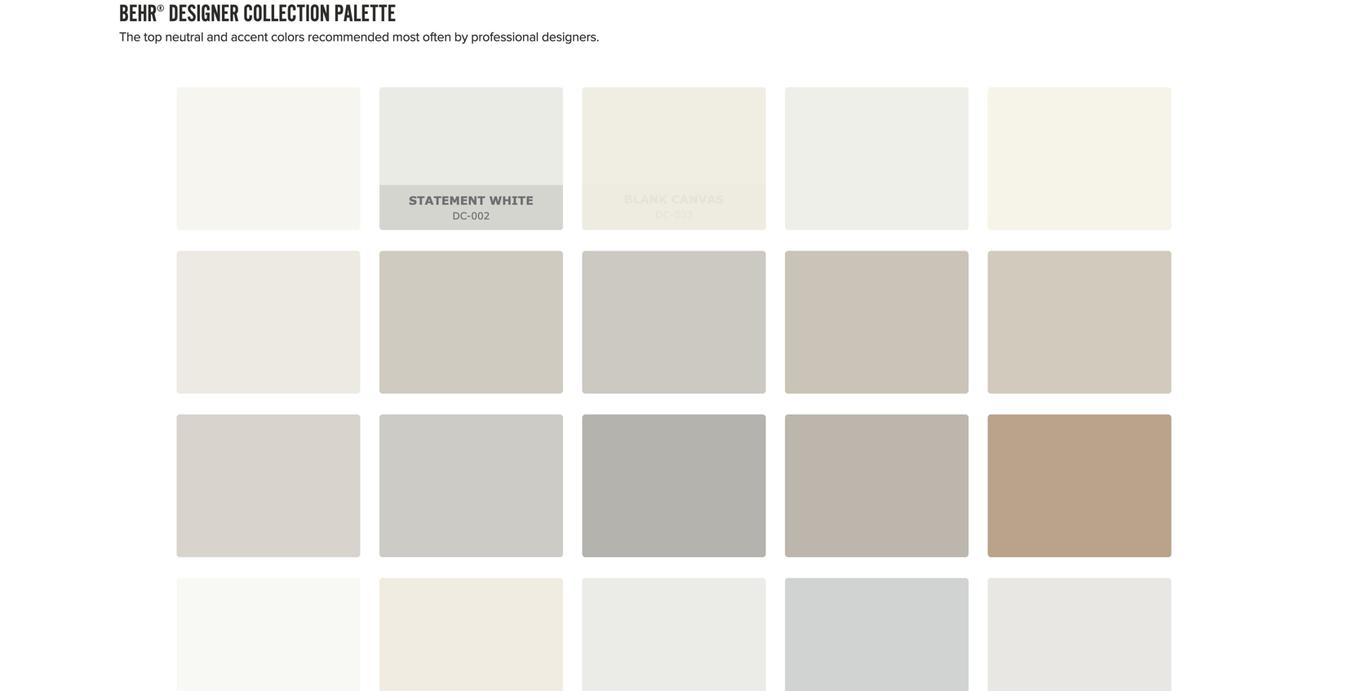 Task type: vqa. For each thing, say whether or not it's contained in the screenshot.
the WHITE
yes



Task type: describe. For each thing, give the bounding box(es) containing it.
designers.
[[542, 27, 599, 47]]

colors
[[271, 27, 305, 47]]

designer
[[169, 0, 239, 29]]

statement
[[409, 193, 485, 207]]

003
[[674, 208, 693, 220]]

most
[[392, 27, 419, 47]]

neutral
[[165, 27, 203, 47]]

blank canvas dc-003
[[624, 192, 724, 220]]

often
[[423, 27, 451, 47]]

canvas
[[671, 192, 724, 206]]

dc- for blank
[[655, 208, 674, 220]]

professional
[[471, 27, 539, 47]]

®
[[157, 3, 164, 15]]

white
[[489, 193, 533, 207]]



Task type: locate. For each thing, give the bounding box(es) containing it.
1 horizontal spatial dc-
[[655, 208, 674, 220]]

top
[[144, 27, 162, 47]]

dc- down statement
[[453, 209, 471, 221]]

behr
[[119, 0, 157, 29]]

accent
[[231, 27, 268, 47]]

blank
[[624, 192, 667, 206]]

dc-
[[655, 208, 674, 220], [453, 209, 471, 221]]

dc- inside statement white dc-002
[[453, 209, 471, 221]]

behr ® designer collection palette the top neutral and accent colors recommended most often by professional designers.
[[119, 0, 599, 47]]

collection
[[243, 0, 330, 29]]

dc- down blank
[[655, 208, 674, 220]]

dc- for statement
[[453, 209, 471, 221]]

by
[[454, 27, 468, 47]]

002
[[471, 209, 490, 221]]

the
[[119, 27, 141, 47]]

0 horizontal spatial dc-
[[453, 209, 471, 221]]

statement white dc-002
[[409, 193, 533, 221]]

dc- inside the blank canvas dc-003
[[655, 208, 674, 220]]

and
[[207, 27, 228, 47]]

palette
[[334, 0, 396, 29]]

recommended
[[308, 27, 389, 47]]



